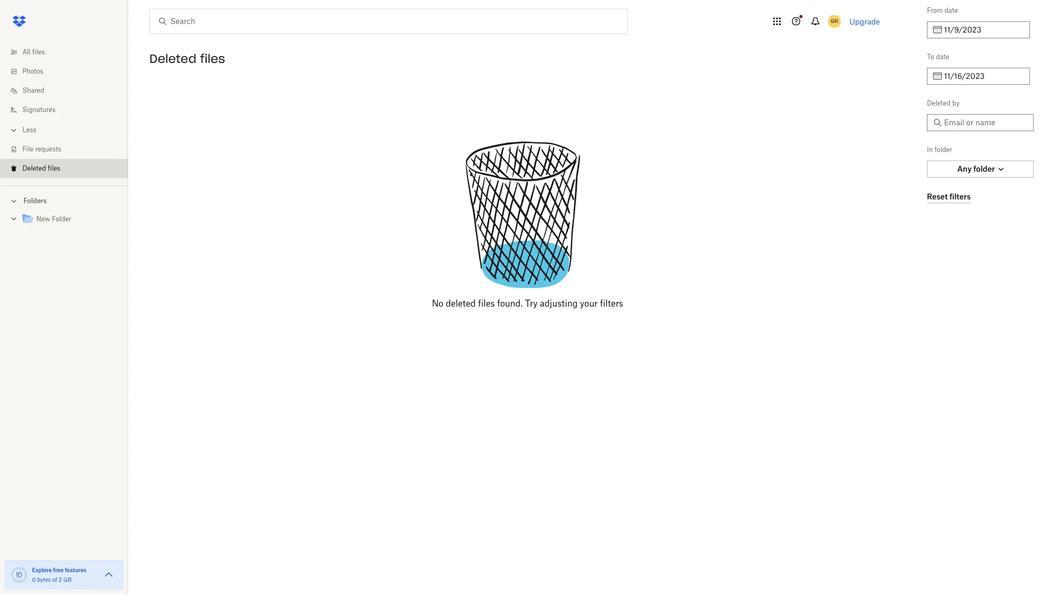 Task type: vqa. For each thing, say whether or not it's contained in the screenshot.
rightmost folder
yes



Task type: locate. For each thing, give the bounding box(es) containing it.
in folder
[[927, 146, 953, 154]]

shared
[[22, 86, 44, 95]]

1 vertical spatial deleted files
[[22, 164, 60, 172]]

0 vertical spatial date
[[945, 6, 958, 14]]

any folder button
[[927, 161, 1034, 178]]

your
[[580, 298, 598, 309]]

0 horizontal spatial deleted files
[[22, 164, 60, 172]]

deleted
[[446, 298, 476, 309]]

photos link
[[9, 62, 128, 81]]

filters right reset
[[950, 192, 971, 201]]

features
[[65, 568, 86, 574]]

0 vertical spatial filters
[[950, 192, 971, 201]]

files
[[32, 48, 45, 56], [200, 51, 225, 66], [48, 164, 60, 172], [478, 298, 495, 309]]

Deleted by text field
[[944, 117, 1028, 129]]

from date
[[927, 6, 958, 14]]

date
[[945, 6, 958, 14], [936, 53, 950, 61]]

2 horizontal spatial deleted
[[927, 99, 951, 107]]

deleted
[[149, 51, 196, 66], [927, 99, 951, 107], [22, 164, 46, 172]]

filters right your
[[600, 298, 624, 309]]

1 horizontal spatial deleted
[[149, 51, 196, 66]]

list
[[0, 36, 128, 186]]

new folder
[[36, 215, 71, 223]]

reset
[[927, 192, 948, 201]]

2 vertical spatial deleted
[[22, 164, 46, 172]]

Search in folder "Dropbox" text field
[[170, 15, 605, 27]]

1 vertical spatial date
[[936, 53, 950, 61]]

from
[[927, 6, 943, 14]]

0 vertical spatial deleted files
[[149, 51, 225, 66]]

0 horizontal spatial deleted
[[22, 164, 46, 172]]

reset filters button
[[927, 191, 971, 203]]

date right to
[[936, 53, 950, 61]]

all files link
[[9, 43, 128, 62]]

folders
[[23, 197, 47, 205]]

found.
[[497, 298, 523, 309]]

From date text field
[[944, 24, 1024, 36]]

reset filters
[[927, 192, 971, 201]]

0 vertical spatial folder
[[935, 146, 953, 154]]

any folder
[[958, 164, 995, 174]]

1 vertical spatial folder
[[974, 164, 995, 174]]

deleted inside deleted files link
[[22, 164, 46, 172]]

of
[[52, 577, 57, 584]]

all files
[[22, 48, 45, 56]]

0 horizontal spatial folder
[[935, 146, 953, 154]]

shared link
[[9, 81, 128, 100]]

deleted files inside list item
[[22, 164, 60, 172]]

dropbox image
[[9, 11, 30, 32]]

new folder link
[[21, 212, 120, 227]]

folders button
[[0, 193, 128, 209]]

1 horizontal spatial folder
[[974, 164, 995, 174]]

folder
[[935, 146, 953, 154], [974, 164, 995, 174]]

requests
[[35, 145, 61, 153]]

folder inside button
[[974, 164, 995, 174]]

free
[[53, 568, 64, 574]]

0 horizontal spatial filters
[[600, 298, 624, 309]]

signatures link
[[9, 100, 128, 120]]

1 vertical spatial filters
[[600, 298, 624, 309]]

1 horizontal spatial filters
[[950, 192, 971, 201]]

date right from
[[945, 6, 958, 14]]

deleted files
[[149, 51, 225, 66], [22, 164, 60, 172]]

upgrade link
[[850, 17, 880, 26]]

folder right any
[[974, 164, 995, 174]]

filters
[[950, 192, 971, 201], [600, 298, 624, 309]]

gb
[[63, 577, 72, 584]]

folder
[[52, 215, 71, 223]]

less image
[[9, 125, 19, 136]]

folder for in folder
[[935, 146, 953, 154]]

list containing all files
[[0, 36, 128, 186]]

folder right in
[[935, 146, 953, 154]]



Task type: describe. For each thing, give the bounding box(es) containing it.
all
[[22, 48, 31, 56]]

no
[[432, 298, 444, 309]]

by
[[953, 99, 960, 107]]

to
[[927, 53, 935, 61]]

upgrade
[[850, 17, 880, 26]]

date for to date
[[936, 53, 950, 61]]

in
[[927, 146, 933, 154]]

any
[[958, 164, 972, 174]]

filters inside reset filters "button"
[[950, 192, 971, 201]]

gr button
[[826, 13, 843, 30]]

explore free features 0 bytes of 2 gb
[[32, 568, 86, 584]]

deleted by
[[927, 99, 960, 107]]

file requests link
[[9, 140, 128, 159]]

files inside list item
[[48, 164, 60, 172]]

deleted files list item
[[0, 159, 128, 178]]

To date text field
[[944, 70, 1024, 82]]

to date
[[927, 53, 950, 61]]

photos
[[22, 67, 43, 75]]

try
[[525, 298, 538, 309]]

0 vertical spatial deleted
[[149, 51, 196, 66]]

signatures
[[22, 106, 56, 114]]

explore
[[32, 568, 52, 574]]

folder for any folder
[[974, 164, 995, 174]]

quota usage element
[[11, 567, 28, 584]]

1 vertical spatial deleted
[[927, 99, 951, 107]]

1 horizontal spatial deleted files
[[149, 51, 225, 66]]

new
[[36, 215, 50, 223]]

0
[[32, 577, 36, 584]]

file requests
[[22, 145, 61, 153]]

bytes
[[37, 577, 51, 584]]

no deleted files found. try adjusting your filters
[[432, 298, 624, 309]]

date for from date
[[945, 6, 958, 14]]

adjusting
[[540, 298, 578, 309]]

deleted files link
[[9, 159, 128, 178]]

gr
[[831, 18, 839, 25]]

less
[[22, 126, 36, 134]]

file
[[22, 145, 33, 153]]

2
[[59, 577, 62, 584]]



